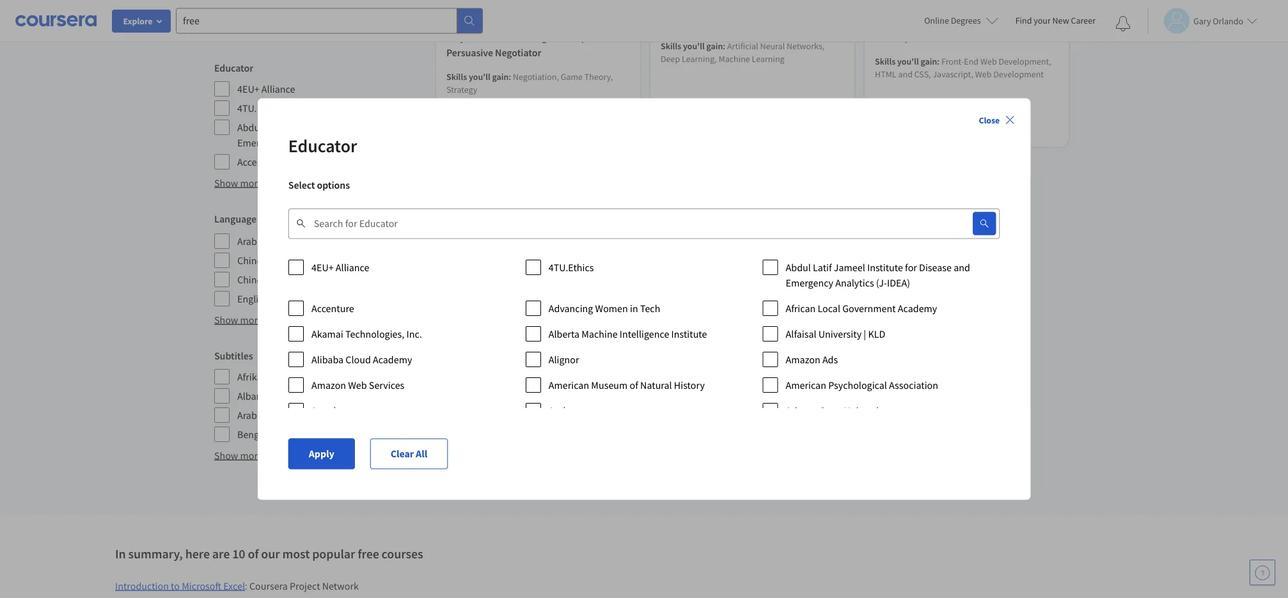 Task type: locate. For each thing, give the bounding box(es) containing it.
to
[[503, 15, 512, 28], [171, 580, 180, 592]]

anaplan
[[312, 404, 347, 417]]

amazon
[[786, 353, 821, 366], [312, 379, 346, 391]]

machine inside artificial neural networks, deep learning, machine learning
[[719, 53, 751, 64]]

neural
[[761, 40, 785, 52]]

1 vertical spatial introduction
[[115, 580, 169, 592]]

1 horizontal spatial ·
[[931, 125, 933, 136]]

2 american from the left
[[786, 379, 827, 391]]

game
[[561, 71, 583, 82]]

educator inside group
[[214, 61, 253, 74]]

analytics inside educator group
[[287, 136, 326, 149]]

help center image
[[1256, 565, 1271, 580]]

accenture inside select educator options element
[[312, 302, 354, 315]]

american up arizona
[[786, 379, 827, 391]]

chinese up the english
[[237, 273, 271, 286]]

show down bengali
[[214, 449, 238, 462]]

0 horizontal spatial of
[[248, 546, 259, 562]]

more down bengali
[[240, 449, 263, 462]]

skills you'll gain : up strategy
[[447, 71, 513, 82]]

0 horizontal spatial jameel
[[286, 121, 317, 134]]

subtitles group
[[214, 348, 424, 443]]

2 vertical spatial gain
[[492, 71, 509, 82]]

amazon up anaplan
[[312, 379, 346, 391]]

end
[[965, 56, 979, 67]]

1 vertical spatial abdul
[[786, 261, 811, 274]]

0 horizontal spatial to
[[171, 580, 180, 592]]

0 horizontal spatial american
[[549, 379, 589, 391]]

0 horizontal spatial (j-
[[328, 136, 339, 149]]

in right credential
[[393, 10, 400, 21]]

0 horizontal spatial 4tu.ethics
[[237, 102, 283, 115]]

0 vertical spatial institute
[[319, 121, 355, 134]]

amazon for amazon web services
[[312, 379, 346, 391]]

|
[[864, 327, 866, 340]]

1 horizontal spatial amazon
[[786, 353, 821, 366]]

show more down the english
[[214, 313, 263, 326]]

0 horizontal spatial academy
[[373, 353, 412, 366]]

show up language
[[214, 177, 238, 189]]

0 horizontal spatial 4eu+
[[237, 83, 260, 95]]

educator up select options
[[288, 134, 357, 157]]

gain for html, css, and javascript for web developers
[[921, 56, 938, 67]]

web down end at the right top of page
[[976, 68, 992, 80]]

1 chinese from the top
[[237, 254, 271, 267]]

and inside front-end web development, html and css, javascript, web development
[[899, 68, 913, 80]]

you'll for introduction to negotiation: a strategic playbook for becoming a principled and persuasive negotiator
[[469, 71, 491, 82]]

more down the english
[[240, 313, 263, 326]]

2 show more button from the top
[[214, 312, 263, 327]]

show more up language
[[214, 177, 263, 189]]

find your new career
[[1016, 15, 1096, 26]]

1 vertical spatial arabic
[[237, 409, 264, 422]]

university left |
[[819, 327, 862, 340]]

english
[[237, 292, 269, 305]]

american
[[549, 379, 589, 391], [786, 379, 827, 391]]

(j-
[[328, 136, 339, 149], [876, 276, 888, 289]]

psychological
[[829, 379, 887, 391]]

a
[[256, 10, 261, 21], [402, 10, 407, 21], [549, 31, 554, 43]]

network
[[322, 580, 359, 592]]

learning,
[[682, 53, 717, 64]]

0 horizontal spatial analytics
[[287, 136, 326, 149]]

0 vertical spatial emergency
[[237, 136, 285, 149]]

3 more from the top
[[240, 449, 263, 462]]

abdul latif jameel institute for disease and emergency analytics (j-idea) up options
[[237, 121, 422, 149]]

: for front-
[[938, 56, 940, 67]]

free for free cybersecurity
[[753, 247, 770, 260]]

skills up the html on the top
[[875, 56, 896, 67]]

1 vertical spatial latif
[[813, 261, 832, 274]]

women
[[595, 302, 628, 315]]

alliance down interactive
[[262, 83, 295, 95]]

negotiation,
[[513, 71, 559, 82]]

0 vertical spatial show more button
[[214, 175, 263, 191]]

disease inside select educator options element
[[920, 261, 952, 274]]

local
[[818, 302, 841, 315]]

2 · from the left
[[931, 125, 933, 136]]

1 vertical spatial 4tu.ethics
[[549, 261, 594, 274]]

2 vertical spatial show more
[[214, 449, 263, 462]]

free up free ai
[[753, 270, 770, 283]]

1 vertical spatial skills you'll gain :
[[875, 56, 942, 67]]

0 horizontal spatial gain
[[492, 71, 509, 82]]

free up 'free machine'
[[753, 247, 770, 260]]

gain down negotiator
[[492, 71, 509, 82]]

1 horizontal spatial disease
[[920, 261, 952, 274]]

1 horizontal spatial machine
[[719, 53, 751, 64]]

1 vertical spatial chinese
[[237, 273, 271, 286]]

(j- up options
[[328, 136, 339, 149]]

·
[[899, 125, 901, 136], [931, 125, 933, 136]]

2 vertical spatial skills you'll gain :
[[447, 71, 513, 82]]

4tu.ethics inside educator group
[[237, 102, 283, 115]]

clear
[[391, 448, 414, 460]]

0 horizontal spatial abdul
[[237, 121, 263, 134]]

0 vertical spatial alliance
[[262, 83, 295, 95]]

1 horizontal spatial american
[[786, 379, 827, 391]]

more
[[240, 177, 263, 189], [240, 313, 263, 326], [240, 449, 263, 462]]

3 show more from the top
[[214, 449, 263, 462]]

skills you'll gain : for introduction to negotiation: a strategic playbook for becoming a principled and persuasive negotiator
[[447, 71, 513, 82]]

in inside 'earn a university-issued career credential in a flexible, interactive format.'
[[393, 10, 400, 21]]

1 horizontal spatial introduction
[[447, 15, 501, 28]]

0 vertical spatial machine
[[719, 53, 751, 64]]

educator down the flexible,
[[214, 61, 253, 74]]

excel
[[223, 580, 245, 592]]

0 vertical spatial in
[[393, 10, 400, 21]]

1 horizontal spatial (j-
[[876, 276, 888, 289]]

2 arabic from the top
[[237, 409, 264, 422]]

1 vertical spatial academy
[[373, 353, 412, 366]]

to up becoming
[[503, 15, 512, 28]]

show for english
[[214, 313, 238, 326]]

: for negotiation,
[[509, 71, 511, 82]]

: left coursera
[[245, 580, 247, 592]]

· left 1
[[931, 125, 933, 136]]

show more button down bengali
[[214, 448, 263, 463]]

of left natural
[[630, 379, 638, 391]]

strategy
[[447, 84, 478, 95]]

0 horizontal spatial alliance
[[262, 83, 295, 95]]

american psychological association
[[786, 379, 939, 391]]

negotiation:
[[514, 15, 568, 28]]

0 vertical spatial arabic
[[237, 235, 264, 248]]

machine down artificial
[[719, 53, 751, 64]]

subtitles
[[214, 349, 253, 362]]

free for free machine
[[753, 270, 770, 283]]

0 vertical spatial to
[[503, 15, 512, 28]]

mixed · course · 1 - 3 months
[[875, 125, 980, 136]]

of right 10
[[248, 546, 259, 562]]

educator inside dialog
[[288, 134, 357, 157]]

tech
[[640, 302, 661, 315]]

accenture inside educator group
[[237, 156, 280, 168]]

0 vertical spatial academy
[[898, 302, 938, 315]]

to for negotiation:
[[503, 15, 512, 28]]

american for american psychological association
[[786, 379, 827, 391]]

a right credential
[[402, 10, 407, 21]]

css,
[[905, 15, 924, 28], [915, 68, 932, 80]]

more up language
[[240, 177, 263, 189]]

show more button for english
[[214, 312, 263, 327]]

you'll up 'learning,'
[[683, 40, 705, 52]]

in inside select educator options element
[[630, 302, 638, 315]]

language group
[[214, 211, 424, 307]]

0 vertical spatial university
[[819, 327, 862, 340]]

latif
[[265, 121, 284, 134], [813, 261, 832, 274]]

2 more from the top
[[240, 313, 263, 326]]

you'll up strategy
[[469, 71, 491, 82]]

0 vertical spatial accenture
[[237, 156, 280, 168]]

0 horizontal spatial skills you'll gain :
[[447, 71, 513, 82]]

0 vertical spatial css,
[[905, 15, 924, 28]]

arabic down language
[[237, 235, 264, 248]]

web left your
[[1006, 15, 1025, 28]]

introduction
[[447, 15, 501, 28], [115, 580, 169, 592]]

close
[[979, 114, 1000, 126]]

a down negotiation:
[[549, 31, 554, 43]]

aptly
[[549, 404, 571, 417]]

analytics up select
[[287, 136, 326, 149]]

introduction inside introduction to negotiation: a strategic playbook for becoming a principled and persuasive negotiator
[[447, 15, 501, 28]]

1 vertical spatial idea)
[[887, 276, 911, 289]]

(china)
[[273, 254, 304, 267]]

0 vertical spatial amazon
[[786, 353, 821, 366]]

you'll down developers
[[898, 56, 919, 67]]

skills you'll gain : up 'learning,'
[[661, 40, 728, 52]]

albanian
[[237, 390, 275, 402]]

free left ai
[[753, 293, 770, 306]]

4eu+ down the flexible,
[[237, 83, 260, 95]]

2 vertical spatial institute
[[672, 327, 707, 340]]

1 vertical spatial emergency
[[786, 276, 834, 289]]

1 vertical spatial alliance
[[336, 261, 369, 274]]

introduction to microsoft excel : coursera project network
[[115, 580, 359, 592]]

1
[[935, 125, 940, 136]]

to left microsoft
[[171, 580, 180, 592]]

skills up strategy
[[447, 71, 467, 82]]

show notifications image
[[1116, 16, 1131, 31]]

introduction to negotiation: a strategic playbook for becoming a principled and persuasive negotiator link
[[447, 14, 630, 60]]

developers
[[875, 31, 924, 43]]

1 vertical spatial show more button
[[214, 312, 263, 327]]

0 horizontal spatial amazon
[[312, 379, 346, 391]]

1 horizontal spatial alliance
[[336, 261, 369, 274]]

2 horizontal spatial skills
[[875, 56, 896, 67]]

1 show more from the top
[[214, 177, 263, 189]]

1 horizontal spatial latif
[[813, 261, 832, 274]]

1 american from the left
[[549, 379, 589, 391]]

language
[[214, 212, 257, 225]]

arabic
[[237, 235, 264, 248], [237, 409, 264, 422]]

gain for introduction to negotiation: a strategic playbook for becoming a principled and persuasive negotiator
[[492, 71, 509, 82]]

0 vertical spatial show more
[[214, 177, 263, 189]]

web inside html, css, and javascript for web developers
[[1006, 15, 1025, 28]]

and
[[926, 15, 943, 28], [603, 31, 620, 43], [899, 68, 913, 80], [405, 121, 422, 134], [954, 261, 971, 274]]

1 vertical spatial 4eu+
[[312, 261, 334, 274]]

career
[[1072, 15, 1096, 26]]

and inside educator group
[[405, 121, 422, 134]]

2 vertical spatial more
[[240, 449, 263, 462]]

earn
[[237, 10, 255, 21]]

abdul latif jameel institute for disease and emergency analytics (j-idea) up government
[[786, 261, 971, 289]]

amazon right the 4
[[786, 353, 821, 366]]

for
[[992, 15, 1004, 28], [490, 31, 502, 43], [357, 121, 369, 134], [905, 261, 917, 274]]

a right earn
[[256, 10, 261, 21]]

educator group
[[214, 60, 424, 170]]

: left artificial
[[723, 40, 726, 52]]

1 arabic from the top
[[237, 235, 264, 248]]

university down "american psychological association"
[[844, 404, 887, 417]]

show more button up language
[[214, 175, 263, 191]]

2 horizontal spatial institute
[[868, 261, 903, 274]]

educator dialog
[[258, 98, 1031, 500]]

learning
[[811, 270, 847, 283]]

1 vertical spatial 4eu+ alliance
[[312, 261, 369, 274]]

a inside introduction to negotiation: a strategic playbook for becoming a principled and persuasive negotiator
[[549, 31, 554, 43]]

free
[[753, 247, 770, 260], [753, 270, 770, 283], [753, 293, 770, 306], [358, 546, 379, 562]]

skills up deep
[[661, 40, 682, 52]]

introduction down 'summary,'
[[115, 580, 169, 592]]

academy up services
[[373, 353, 412, 366]]

0 horizontal spatial skills
[[447, 71, 467, 82]]

disease inside educator group
[[371, 121, 403, 134]]

: for artificial
[[723, 40, 726, 52]]

abdul latif jameel institute for disease and emergency analytics (j-idea) inside select educator options element
[[786, 261, 971, 289]]

javascript,
[[933, 68, 974, 80]]

1 more from the top
[[240, 177, 263, 189]]

4eu+ right (china) in the top of the page
[[312, 261, 334, 274]]

show down the english
[[214, 313, 238, 326]]

0 horizontal spatial accenture
[[237, 156, 280, 168]]

2 horizontal spatial you'll
[[898, 56, 919, 67]]

idea) up options
[[339, 136, 362, 149]]

free machine
[[753, 270, 810, 283]]

clear all button
[[370, 439, 448, 469]]

1 vertical spatial you'll
[[898, 56, 919, 67]]

latif inside educator group
[[265, 121, 284, 134]]

0 vertical spatial abdul latif jameel institute for disease and emergency analytics (j-idea)
[[237, 121, 422, 149]]

show more button down the english
[[214, 312, 263, 327]]

1 vertical spatial jameel
[[834, 261, 866, 274]]

None search field
[[176, 8, 483, 34]]

1 vertical spatial show more
[[214, 313, 263, 326]]

jameel up select
[[286, 121, 317, 134]]

1 vertical spatial to
[[171, 580, 180, 592]]

skills you'll gain : up the html on the top
[[875, 56, 942, 67]]

gain left front-
[[921, 56, 938, 67]]

1 horizontal spatial to
[[503, 15, 512, 28]]

machine down advancing women in tech
[[582, 327, 618, 340]]

gain up 'learning,'
[[707, 40, 723, 52]]

: left front-
[[938, 56, 940, 67]]

introduction up 'playbook'
[[447, 15, 501, 28]]

most
[[283, 546, 310, 562]]

4eu+ alliance inside select educator options element
[[312, 261, 369, 274]]

your
[[1034, 15, 1051, 26]]

accenture
[[237, 156, 280, 168], [312, 302, 354, 315]]

jameel inside educator group
[[286, 121, 317, 134]]

american down alignor on the bottom of page
[[549, 379, 589, 391]]

1 horizontal spatial educator
[[288, 134, 357, 157]]

you'll for html, css, and javascript for web developers
[[898, 56, 919, 67]]

institute up government
[[868, 261, 903, 274]]

advancing women in tech
[[549, 302, 661, 315]]

emergency inside educator group
[[237, 136, 285, 149]]

3 show from the top
[[214, 449, 238, 462]]

university
[[819, 327, 862, 340], [844, 404, 887, 417]]

in
[[115, 546, 126, 562]]

jameel up "african local government academy"
[[834, 261, 866, 274]]

to inside introduction to negotiation: a strategic playbook for becoming a principled and persuasive negotiator
[[503, 15, 512, 28]]

show more down bengali
[[214, 449, 263, 462]]

show more button for accenture
[[214, 175, 263, 191]]

amazon for amazon ads
[[786, 353, 821, 366]]

alibaba
[[312, 353, 344, 366]]

0 vertical spatial jameel
[[286, 121, 317, 134]]

: down negotiator
[[509, 71, 511, 82]]

chinese up chinese (traditional)
[[237, 254, 271, 267]]

3 show more button from the top
[[214, 448, 263, 463]]

alliance right (traditional) on the left top
[[336, 261, 369, 274]]

0 horizontal spatial disease
[[371, 121, 403, 134]]

institute up options
[[319, 121, 355, 134]]

1 vertical spatial accenture
[[312, 302, 354, 315]]

afrikaans
[[237, 370, 277, 383]]

1 vertical spatial abdul latif jameel institute for disease and emergency analytics (j-idea)
[[786, 261, 971, 289]]

1 vertical spatial skills
[[875, 56, 896, 67]]

educator
[[214, 61, 253, 74], [288, 134, 357, 157]]

of inside select educator options element
[[630, 379, 638, 391]]

2 show from the top
[[214, 313, 238, 326]]

in left tech
[[630, 302, 638, 315]]

0 vertical spatial analytics
[[287, 136, 326, 149]]

0 vertical spatial skills
[[661, 40, 682, 52]]

strategic
[[578, 15, 616, 28]]

accenture up akamai
[[312, 302, 354, 315]]

4eu+ alliance right (china) in the top of the page
[[312, 261, 369, 274]]

html, css, and javascript for web developers
[[875, 15, 1025, 43]]

1 horizontal spatial abdul
[[786, 261, 811, 274]]

0 horizontal spatial ·
[[899, 125, 901, 136]]

4eu+ alliance down the flexible,
[[237, 83, 295, 95]]

4eu+ inside educator group
[[237, 83, 260, 95]]

learning
[[752, 53, 785, 64]]

find your new career link
[[1010, 13, 1103, 29]]

abdul latif jameel institute for disease and emergency analytics (j-idea) inside educator group
[[237, 121, 422, 149]]

0 vertical spatial you'll
[[683, 40, 705, 52]]

0 horizontal spatial emergency
[[237, 136, 285, 149]]

2 horizontal spatial gain
[[921, 56, 938, 67]]

all
[[416, 448, 428, 460]]

(j- up government
[[876, 276, 888, 289]]

institute right intelligence
[[672, 327, 707, 340]]

skills for html, css, and javascript for web developers
[[875, 56, 896, 67]]

web down cloud
[[348, 379, 367, 391]]

0 vertical spatial more
[[240, 177, 263, 189]]

1 · from the left
[[899, 125, 901, 136]]

2 show more from the top
[[214, 313, 263, 326]]

free ai
[[753, 293, 780, 306]]

0 vertical spatial skills you'll gain :
[[661, 40, 728, 52]]

mixed
[[875, 125, 897, 136]]

1 vertical spatial gain
[[921, 56, 938, 67]]

1 vertical spatial institute
[[868, 261, 903, 274]]

· right mixed
[[899, 125, 901, 136]]

1 horizontal spatial in
[[630, 302, 638, 315]]

0 horizontal spatial 4eu+ alliance
[[237, 83, 295, 95]]

0 vertical spatial 4tu.ethics
[[237, 102, 283, 115]]

analytics
[[287, 136, 326, 149], [836, 276, 874, 289]]

1 show more button from the top
[[214, 175, 263, 191]]

css, left javascript,
[[915, 68, 932, 80]]

show more button for bengali
[[214, 448, 263, 463]]

0 vertical spatial chinese
[[237, 254, 271, 267]]

0 horizontal spatial idea)
[[339, 136, 362, 149]]

academy right government
[[898, 302, 938, 315]]

2 chinese from the top
[[237, 273, 271, 286]]

1 show from the top
[[214, 177, 238, 189]]

search image
[[980, 219, 990, 229]]

artificial
[[728, 40, 759, 52]]

institute
[[319, 121, 355, 134], [868, 261, 903, 274], [672, 327, 707, 340]]

0 vertical spatial educator
[[214, 61, 253, 74]]

emergency inside select educator options element
[[786, 276, 834, 289]]

accenture up language
[[237, 156, 280, 168]]

analytics up "african local government academy"
[[836, 276, 874, 289]]

arabic up bengali
[[237, 409, 264, 422]]

disease
[[371, 121, 403, 134], [920, 261, 952, 274]]

for inside introduction to negotiation: a strategic playbook for becoming a principled and persuasive negotiator
[[490, 31, 502, 43]]

1 horizontal spatial a
[[402, 10, 407, 21]]

summary,
[[128, 546, 183, 562]]

alibaba cloud academy
[[312, 353, 412, 366]]

0 horizontal spatial introduction
[[115, 580, 169, 592]]

4eu+
[[237, 83, 260, 95], [312, 261, 334, 274]]

0 vertical spatial latif
[[265, 121, 284, 134]]

1 vertical spatial educator
[[288, 134, 357, 157]]

0 horizontal spatial abdul latif jameel institute for disease and emergency analytics (j-idea)
[[237, 121, 422, 149]]

1 vertical spatial machine
[[582, 327, 618, 340]]

84
[[814, 347, 823, 359]]

idea) up government
[[887, 276, 911, 289]]

css, up developers
[[905, 15, 924, 28]]



Task type: vqa. For each thing, say whether or not it's contained in the screenshot.


Task type: describe. For each thing, give the bounding box(es) containing it.
clear all
[[391, 448, 428, 460]]

machine inside select educator options element
[[582, 327, 618, 340]]

page navigation navigation
[[646, 338, 860, 368]]

more for english
[[240, 313, 263, 326]]

web right end at the right top of page
[[981, 56, 997, 67]]

services
[[369, 379, 405, 391]]

: inside introduction to microsoft excel : coursera project network
[[245, 580, 247, 592]]

alliance inside select educator options element
[[336, 261, 369, 274]]

career
[[328, 10, 352, 21]]

Search by keyword search field
[[314, 208, 943, 239]]

(j- inside educator group
[[328, 136, 339, 149]]

new
[[1053, 15, 1070, 26]]

introduction for introduction to negotiation: a strategic playbook for becoming a principled and persuasive negotiator
[[447, 15, 501, 28]]

css, inside html, css, and javascript for web developers
[[905, 15, 924, 28]]

4tu.ethics inside select educator options element
[[549, 261, 594, 274]]

for inside select educator options element
[[905, 261, 917, 274]]

more for bengali
[[240, 449, 263, 462]]

1 horizontal spatial institute
[[672, 327, 707, 340]]

and inside select educator options element
[[954, 261, 971, 274]]

management
[[483, 270, 541, 283]]

popular
[[312, 546, 355, 562]]

bengali
[[237, 428, 269, 441]]

in summary, here are 10 of our most popular free courses
[[115, 546, 423, 562]]

3
[[946, 125, 950, 136]]

1 horizontal spatial you'll
[[683, 40, 705, 52]]

close button
[[974, 108, 1021, 132]]

deep
[[661, 53, 680, 64]]

apply button
[[288, 439, 355, 469]]

museum
[[591, 379, 628, 391]]

ai
[[772, 293, 780, 306]]

machine
[[772, 270, 810, 283]]

idea) inside select educator options element
[[887, 276, 911, 289]]

management link
[[431, 270, 541, 283]]

and inside introduction to negotiation: a strategic playbook for becoming a principled and persuasive negotiator
[[603, 31, 620, 43]]

credential
[[353, 10, 391, 21]]

front-end web development, html and css, javascript, web development
[[875, 56, 1052, 80]]

select educator options element
[[288, 254, 1000, 423]]

4 link
[[768, 342, 791, 365]]

chinese for chinese (traditional)
[[237, 273, 271, 286]]

natural
[[640, 379, 672, 391]]

cloud
[[346, 353, 371, 366]]

akamai
[[312, 327, 343, 340]]

persuasive
[[447, 46, 493, 59]]

analytics inside select educator options element
[[836, 276, 874, 289]]

and inside html, css, and javascript for web developers
[[926, 15, 943, 28]]

negotiation, game theory, strategy
[[447, 71, 613, 95]]

flexible,
[[237, 22, 267, 34]]

arabic inside subtitles group
[[237, 409, 264, 422]]

more for accenture
[[240, 177, 263, 189]]

abdul inside educator group
[[237, 121, 263, 134]]

abdul inside select educator options element
[[786, 261, 811, 274]]

becoming
[[504, 31, 547, 43]]

intelligence
[[620, 327, 670, 340]]

cybersecurity
[[772, 247, 831, 260]]

skills for introduction to negotiation: a strategic playbook for becoming a principled and persuasive negotiator
[[447, 71, 467, 82]]

alberta machine intelligence institute
[[549, 327, 707, 340]]

options
[[317, 179, 350, 192]]

akamai technologies, inc.
[[312, 327, 422, 340]]

show more for accenture
[[214, 177, 263, 189]]

african
[[786, 302, 816, 315]]

1 horizontal spatial academy
[[898, 302, 938, 315]]

css, inside front-end web development, html and css, javascript, web development
[[915, 68, 932, 80]]

microsoft
[[182, 580, 221, 592]]

show for accenture
[[214, 177, 238, 189]]

theory,
[[585, 71, 613, 82]]

1 vertical spatial university
[[844, 404, 887, 417]]

courses
[[382, 546, 423, 562]]

playbook
[[447, 31, 488, 43]]

web inside select educator options element
[[348, 379, 367, 391]]

chinese for chinese (china)
[[237, 254, 271, 267]]

advancing
[[549, 302, 593, 315]]

show for bengali
[[214, 449, 238, 462]]

show more for bengali
[[214, 449, 263, 462]]

state
[[820, 404, 842, 417]]

alfaisal university | kld
[[786, 327, 886, 340]]

to for microsoft
[[171, 580, 180, 592]]

-
[[941, 125, 944, 136]]

a
[[570, 15, 576, 28]]

interactive
[[269, 22, 308, 34]]

4eu+ inside select educator options element
[[312, 261, 334, 274]]

introduction for introduction to microsoft excel : coursera project network
[[115, 580, 169, 592]]

networks,
[[787, 40, 825, 52]]

course
[[903, 125, 929, 136]]

months
[[952, 125, 980, 136]]

our
[[261, 546, 280, 562]]

ads
[[823, 353, 838, 366]]

apply
[[309, 448, 335, 460]]

show more for english
[[214, 313, 263, 326]]

artificial neural networks, deep learning, machine learning
[[661, 40, 825, 64]]

amazon ads
[[786, 353, 838, 366]]

latif inside select educator options element
[[813, 261, 832, 274]]

university-
[[263, 10, 302, 21]]

alignor
[[549, 353, 579, 366]]

arabic inside language 'group'
[[237, 235, 264, 248]]

coursera
[[250, 580, 288, 592]]

kld
[[869, 327, 886, 340]]

chinese (china)
[[237, 254, 304, 267]]

alberta
[[549, 327, 580, 340]]

coursera image
[[15, 10, 97, 31]]

(j- inside select educator options element
[[876, 276, 888, 289]]

1 horizontal spatial skills
[[661, 40, 682, 52]]

introduction to microsoft excel link
[[115, 580, 245, 592]]

american museum of natural history
[[549, 379, 705, 391]]

for inside html, css, and javascript for web developers
[[992, 15, 1004, 28]]

idea) inside educator group
[[339, 136, 362, 149]]

project
[[290, 580, 320, 592]]

american for american museum of natural history
[[549, 379, 589, 391]]

0 horizontal spatial a
[[256, 10, 261, 21]]

1 horizontal spatial skills you'll gain :
[[661, 40, 728, 52]]

alliance inside educator group
[[262, 83, 295, 95]]

skills you'll gain : for html, css, and javascript for web developers
[[875, 56, 942, 67]]

technologies,
[[345, 327, 404, 340]]

front-
[[942, 56, 965, 67]]

html, css, and javascript for web developers link
[[875, 14, 1059, 45]]

earn a university-issued career credential in a flexible, interactive format.
[[237, 10, 407, 34]]

0 vertical spatial gain
[[707, 40, 723, 52]]

development
[[994, 68, 1044, 80]]

inc.
[[407, 327, 422, 340]]

4eu+ alliance inside educator group
[[237, 83, 295, 95]]

institute inside educator group
[[319, 121, 355, 134]]

find
[[1016, 15, 1033, 26]]

jameel inside select educator options element
[[834, 261, 866, 274]]

alfaisal
[[786, 327, 817, 340]]

introduction to negotiation: a strategic playbook for becoming a principled and persuasive negotiator
[[447, 15, 620, 59]]

for inside educator group
[[357, 121, 369, 134]]

4
[[777, 347, 782, 359]]

10
[[232, 546, 245, 562]]

free left "courses" on the left bottom of the page
[[358, 546, 379, 562]]

free for free ai
[[753, 293, 770, 306]]

here
[[185, 546, 210, 562]]



